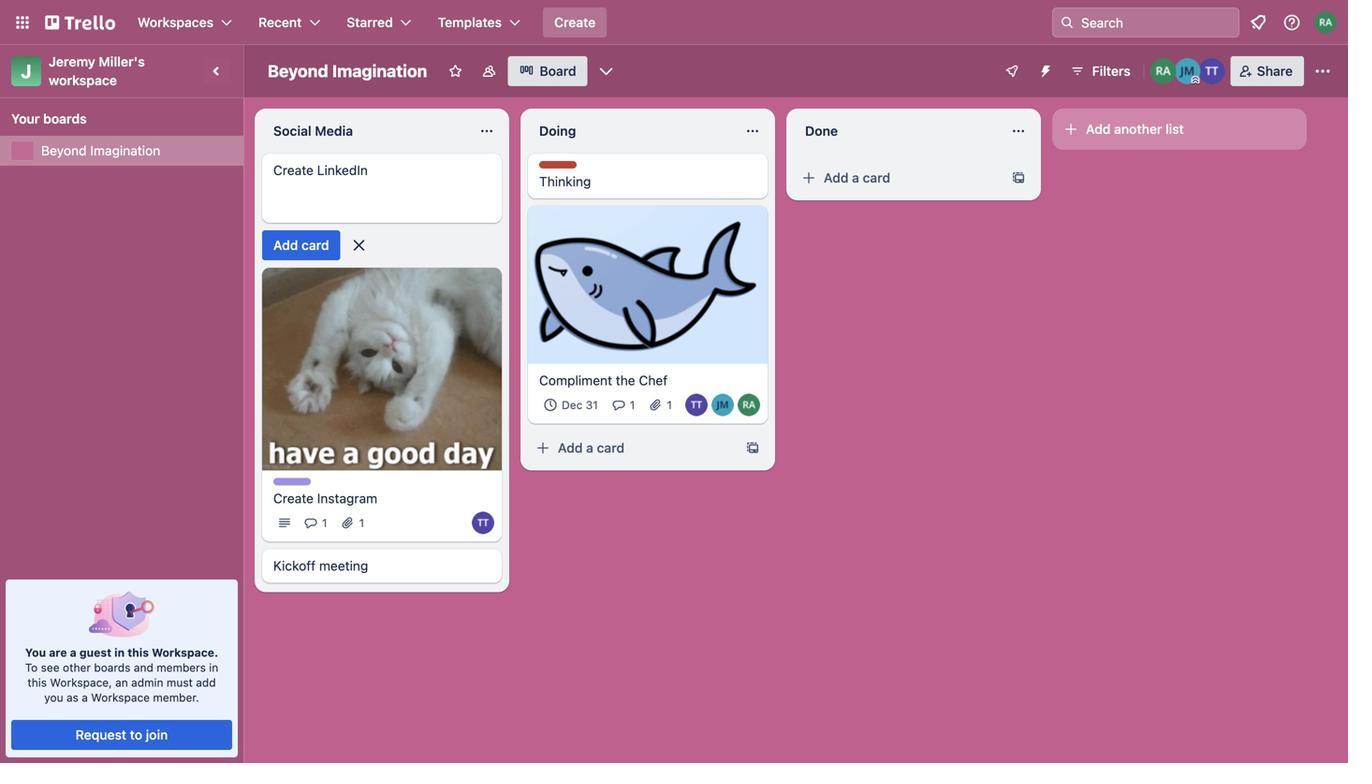 Task type: locate. For each thing, give the bounding box(es) containing it.
1 horizontal spatial beyond
[[268, 61, 328, 81]]

Done text field
[[794, 116, 1000, 146]]

add another list button
[[1052, 109, 1307, 150]]

imagination down starred dropdown button
[[332, 61, 427, 81]]

members
[[157, 661, 206, 674]]

1 vertical spatial boards
[[94, 661, 131, 674]]

2 horizontal spatial card
[[863, 170, 890, 185]]

dec
[[562, 399, 583, 412]]

terry turtle (terryturtle) image down compliment the chef link
[[685, 394, 708, 416]]

kickoff meeting link
[[273, 557, 491, 575]]

must
[[167, 676, 193, 689]]

Social Media text field
[[262, 116, 468, 146]]

terry turtle (terryturtle) image
[[472, 512, 494, 534]]

starred button
[[335, 7, 423, 37]]

card left cancel icon
[[302, 237, 329, 253]]

primary element
[[0, 0, 1348, 45]]

imagination
[[332, 61, 427, 81], [90, 143, 160, 158]]

compliment
[[539, 373, 612, 388]]

add a card down 31
[[558, 440, 625, 456]]

0 horizontal spatial create
[[273, 491, 314, 506]]

imagination inside text field
[[332, 61, 427, 81]]

add a card button for leftmost create from template… icon
[[528, 433, 738, 463]]

thoughts
[[539, 162, 591, 175]]

jeremy miller (jeremymiller198) image down compliment the chef link
[[712, 394, 734, 416]]

a
[[852, 170, 859, 185], [586, 440, 593, 456], [70, 646, 77, 659], [82, 691, 88, 704]]

power ups image
[[1004, 64, 1019, 79]]

create up board
[[554, 15, 596, 30]]

beyond down recent dropdown button
[[268, 61, 328, 81]]

1 horizontal spatial this
[[128, 646, 149, 659]]

beyond imagination down starred
[[268, 61, 427, 81]]

0 vertical spatial add a card
[[824, 170, 890, 185]]

add inside button
[[1086, 121, 1111, 137]]

instagram
[[317, 491, 377, 506]]

0 vertical spatial boards
[[43, 111, 87, 126]]

boards right your
[[43, 111, 87, 126]]

1 horizontal spatial card
[[597, 440, 625, 456]]

add a card
[[824, 170, 890, 185], [558, 440, 625, 456]]

beyond imagination link
[[41, 141, 232, 160]]

add a card down done
[[824, 170, 890, 185]]

0 vertical spatial jeremy miller (jeremymiller198) image
[[1175, 58, 1201, 84]]

0 vertical spatial beyond
[[268, 61, 328, 81]]

in
[[114, 646, 125, 659], [209, 661, 218, 674]]

this up and
[[128, 646, 149, 659]]

beyond imagination
[[268, 61, 427, 81], [41, 143, 160, 158]]

create down color: purple, title: none image
[[273, 491, 314, 506]]

color: purple, title: none image
[[273, 478, 311, 485]]

1 vertical spatial imagination
[[90, 143, 160, 158]]

1 horizontal spatial create
[[554, 15, 596, 30]]

this down to
[[27, 676, 47, 689]]

recent
[[258, 15, 302, 30]]

beyond imagination down the your boards with 1 items element
[[41, 143, 160, 158]]

create
[[554, 15, 596, 30], [273, 491, 314, 506]]

0 notifications image
[[1247, 11, 1270, 34]]

0 vertical spatial card
[[863, 170, 890, 185]]

0 horizontal spatial add a card button
[[528, 433, 738, 463]]

workspace
[[91, 691, 150, 704]]

list
[[1166, 121, 1184, 137]]

card down done text box on the top
[[863, 170, 890, 185]]

thinking
[[539, 174, 591, 189]]

share
[[1257, 63, 1293, 79]]

search image
[[1060, 15, 1075, 30]]

0 vertical spatial ruby anderson (rubyanderson7) image
[[1314, 11, 1337, 34]]

boards
[[43, 111, 87, 126], [94, 661, 131, 674]]

add card button
[[262, 230, 340, 260]]

add
[[1086, 121, 1111, 137], [824, 170, 849, 185], [273, 237, 298, 253], [558, 440, 583, 456]]

1 horizontal spatial in
[[209, 661, 218, 674]]

0 vertical spatial beyond imagination
[[268, 61, 427, 81]]

add a card button for rightmost create from template… icon
[[794, 163, 1004, 193]]

0 horizontal spatial imagination
[[90, 143, 160, 158]]

terry turtle (terryturtle) image
[[1199, 58, 1225, 84], [685, 394, 708, 416]]

open information menu image
[[1283, 13, 1301, 32]]

1 vertical spatial ruby anderson (rubyanderson7) image
[[738, 394, 760, 416]]

1 down the chef
[[667, 399, 672, 412]]

guest
[[79, 646, 111, 659]]

1 horizontal spatial create from template… image
[[1011, 170, 1026, 185]]

in right guest
[[114, 646, 125, 659]]

1 horizontal spatial boards
[[94, 661, 131, 674]]

1 horizontal spatial add a card button
[[794, 163, 1004, 193]]

0 horizontal spatial beyond
[[41, 143, 87, 158]]

workspaces
[[138, 15, 214, 30]]

add left another at the right top of page
[[1086, 121, 1111, 137]]

beyond down your boards
[[41, 143, 87, 158]]

social
[[273, 123, 312, 139]]

doing
[[539, 123, 576, 139]]

0 horizontal spatial this
[[27, 676, 47, 689]]

the
[[616, 373, 635, 388]]

1 horizontal spatial ruby anderson (rubyanderson7) image
[[1314, 11, 1337, 34]]

a down 31
[[586, 440, 593, 456]]

1 vertical spatial terry turtle (terryturtle) image
[[685, 394, 708, 416]]

board
[[540, 63, 576, 79]]

jeremy miller (jeremymiller198) image
[[1175, 58, 1201, 84], [712, 394, 734, 416]]

add a card button down 31
[[528, 433, 738, 463]]

1 horizontal spatial terry turtle (terryturtle) image
[[1199, 58, 1225, 84]]

0 horizontal spatial beyond imagination
[[41, 143, 160, 158]]

your
[[11, 111, 40, 126]]

share button
[[1231, 56, 1304, 86]]

1 vertical spatial this
[[27, 676, 47, 689]]

0 horizontal spatial card
[[302, 237, 329, 253]]

0 vertical spatial imagination
[[332, 61, 427, 81]]

0 vertical spatial add a card button
[[794, 163, 1004, 193]]

imagination down the your boards with 1 items element
[[90, 143, 160, 158]]

to
[[25, 661, 38, 674]]

filters
[[1092, 63, 1131, 79]]

add a card button down done text box on the top
[[794, 163, 1004, 193]]

add a card button
[[794, 163, 1004, 193], [528, 433, 738, 463]]

0 horizontal spatial jeremy miller (jeremymiller198) image
[[712, 394, 734, 416]]

workspace
[[49, 73, 117, 88]]

1 vertical spatial create from template… image
[[745, 441, 760, 456]]

boards up an
[[94, 661, 131, 674]]

back to home image
[[45, 7, 115, 37]]

0 vertical spatial in
[[114, 646, 125, 659]]

card for add a card button related to leftmost create from template… icon
[[597, 440, 625, 456]]

meeting
[[319, 558, 368, 573]]

Enter a title for this card… text field
[[262, 154, 502, 223]]

card inside "button"
[[302, 237, 329, 253]]

1 horizontal spatial beyond imagination
[[268, 61, 427, 81]]

create from template… image
[[1011, 170, 1026, 185], [745, 441, 760, 456]]

beyond
[[268, 61, 328, 81], [41, 143, 87, 158]]

1 vertical spatial in
[[209, 661, 218, 674]]

0 horizontal spatial ruby anderson (rubyanderson7) image
[[738, 394, 760, 416]]

terry turtle (terryturtle) image right ruby anderson (rubyanderson7) icon
[[1199, 58, 1225, 84]]

0 horizontal spatial add a card
[[558, 440, 625, 456]]

1 horizontal spatial jeremy miller (jeremymiller198) image
[[1175, 58, 1201, 84]]

0 vertical spatial create from template… image
[[1011, 170, 1026, 185]]

automation image
[[1031, 56, 1057, 82]]

your boards with 1 items element
[[11, 108, 223, 130]]

boards inside you are a guest in this workspace. to see other boards and members in this workspace, an admin must add you as a workspace member.
[[94, 661, 131, 674]]

1 vertical spatial add a card button
[[528, 433, 738, 463]]

see
[[41, 661, 60, 674]]

add left cancel icon
[[273, 237, 298, 253]]

card
[[863, 170, 890, 185], [302, 237, 329, 253], [597, 440, 625, 456]]

1
[[630, 399, 635, 412], [667, 399, 672, 412], [322, 516, 327, 529], [359, 516, 364, 529]]

another
[[1114, 121, 1162, 137]]

1 down create instagram
[[322, 516, 327, 529]]

this
[[128, 646, 149, 659], [27, 676, 47, 689]]

2 vertical spatial card
[[597, 440, 625, 456]]

1 vertical spatial create
[[273, 491, 314, 506]]

in up add
[[209, 661, 218, 674]]

jeremy miller (jeremymiller198) image down the search 'field'
[[1175, 58, 1201, 84]]

1 vertical spatial card
[[302, 237, 329, 253]]

create instagram
[[273, 491, 377, 506]]

beyond inside text field
[[268, 61, 328, 81]]

create inside button
[[554, 15, 596, 30]]

card down 31
[[597, 440, 625, 456]]

ruby anderson (rubyanderson7) image
[[1314, 11, 1337, 34], [738, 394, 760, 416]]

1 horizontal spatial imagination
[[332, 61, 427, 81]]

your boards
[[11, 111, 87, 126]]

0 vertical spatial create
[[554, 15, 596, 30]]

1 vertical spatial jeremy miller (jeremymiller198) image
[[712, 394, 734, 416]]

1 vertical spatial add a card
[[558, 440, 625, 456]]



Task type: describe. For each thing, give the bounding box(es) containing it.
recent button
[[247, 7, 332, 37]]

a right the are
[[70, 646, 77, 659]]

this member is an admin of this board. image
[[1192, 76, 1200, 84]]

workspaces button
[[126, 7, 243, 37]]

color: bold red, title: "thoughts" element
[[539, 161, 591, 175]]

star or unstar board image
[[448, 64, 463, 79]]

request
[[76, 727, 126, 742]]

media
[[315, 123, 353, 139]]

1 horizontal spatial add a card
[[824, 170, 890, 185]]

workspace navigation collapse icon image
[[204, 58, 230, 84]]

workspace.
[[152, 646, 218, 659]]

add down the dec 31 option
[[558, 440, 583, 456]]

jeremy
[[49, 54, 95, 69]]

add inside "button"
[[273, 237, 298, 253]]

miller's
[[99, 54, 145, 69]]

thinking link
[[539, 172, 756, 191]]

0 horizontal spatial create from template… image
[[745, 441, 760, 456]]

0 horizontal spatial terry turtle (terryturtle) image
[[685, 394, 708, 416]]

templates
[[438, 15, 502, 30]]

add down done
[[824, 170, 849, 185]]

workspace,
[[50, 676, 112, 689]]

a right as
[[82, 691, 88, 704]]

thoughts thinking
[[539, 162, 591, 189]]

0 horizontal spatial boards
[[43, 111, 87, 126]]

create button
[[543, 7, 607, 37]]

you are a guest in this workspace. to see other boards and members in this workspace, an admin must add you as a workspace member.
[[25, 646, 218, 704]]

you
[[25, 646, 46, 659]]

chef
[[639, 373, 668, 388]]

social media
[[273, 123, 353, 139]]

templates button
[[427, 7, 532, 37]]

kickoff meeting
[[273, 558, 368, 573]]

a down done text box on the top
[[852, 170, 859, 185]]

you
[[44, 691, 63, 704]]

0 horizontal spatial in
[[114, 646, 125, 659]]

1 down the
[[630, 399, 635, 412]]

as
[[66, 691, 79, 704]]

to
[[130, 727, 142, 742]]

customize views image
[[597, 62, 616, 81]]

Board name text field
[[258, 56, 437, 86]]

j
[[21, 60, 32, 82]]

filters button
[[1064, 56, 1136, 86]]

starred
[[347, 15, 393, 30]]

other
[[63, 661, 91, 674]]

beyond imagination inside text field
[[268, 61, 427, 81]]

kickoff
[[273, 558, 316, 573]]

create instagram link
[[273, 489, 491, 508]]

Dec 31 checkbox
[[539, 394, 604, 416]]

admin
[[131, 676, 163, 689]]

add
[[196, 676, 216, 689]]

0 vertical spatial terry turtle (terryturtle) image
[[1199, 58, 1225, 84]]

are
[[49, 646, 67, 659]]

request to join button
[[11, 720, 232, 750]]

jeremy miller's workspace
[[49, 54, 148, 88]]

add card
[[273, 237, 329, 253]]

1 vertical spatial beyond
[[41, 143, 87, 158]]

an
[[115, 676, 128, 689]]

compliment the chef link
[[539, 371, 756, 390]]

ruby anderson (rubyanderson7) image
[[1150, 58, 1177, 84]]

add another list
[[1086, 121, 1184, 137]]

done
[[805, 123, 838, 139]]

1 vertical spatial beyond imagination
[[41, 143, 160, 158]]

board link
[[508, 56, 588, 86]]

cancel image
[[350, 236, 369, 255]]

Doing text field
[[528, 116, 734, 146]]

create for create instagram
[[273, 491, 314, 506]]

request to join
[[76, 727, 168, 742]]

compliment the chef
[[539, 373, 668, 388]]

0 vertical spatial this
[[128, 646, 149, 659]]

Search field
[[1075, 8, 1239, 37]]

1 down instagram
[[359, 516, 364, 529]]

show menu image
[[1314, 62, 1332, 81]]

31
[[586, 399, 598, 412]]

member.
[[153, 691, 199, 704]]

workspace visible image
[[482, 64, 497, 79]]

and
[[134, 661, 153, 674]]

card for add a card button related to rightmost create from template… icon
[[863, 170, 890, 185]]

dec 31
[[562, 399, 598, 412]]

create for create
[[554, 15, 596, 30]]

join
[[146, 727, 168, 742]]



Task type: vqa. For each thing, say whether or not it's contained in the screenshot.
Beyond Imagination
yes



